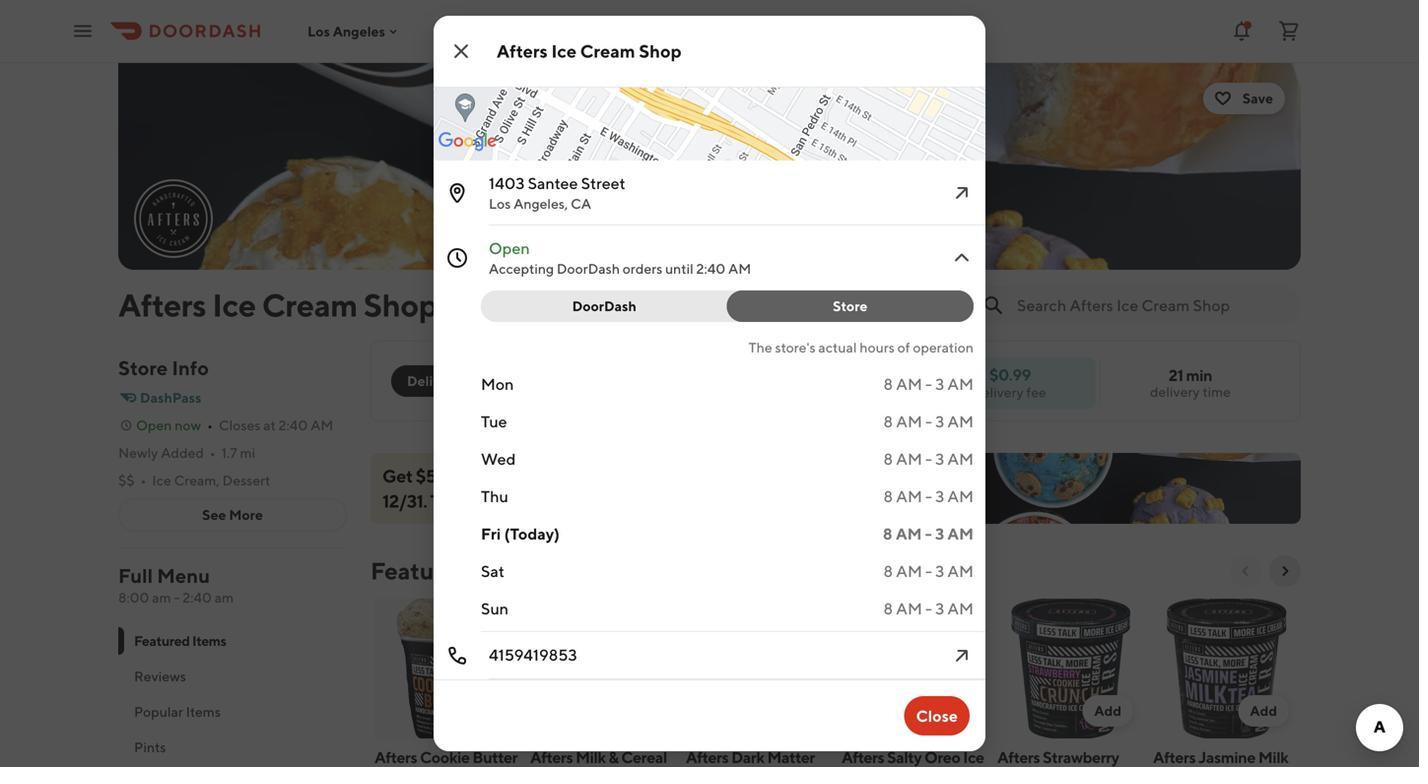 Task type: describe. For each thing, give the bounding box(es) containing it.
fee
[[1026, 384, 1046, 401]]

salty
[[887, 748, 922, 767]]

3 for tue
[[935, 412, 944, 431]]

8 for sat
[[883, 562, 893, 581]]

cereal
[[621, 748, 667, 767]]

afters inside afters cookie butter
[[374, 748, 417, 767]]

street
[[581, 174, 626, 193]]

save
[[1243, 90, 1273, 106]]

afters jasmine milk tea ice cream (1 pt) image
[[1153, 599, 1301, 739]]

open for open now
[[136, 417, 172, 434]]

see more
[[202, 507, 263, 523]]

now
[[682, 465, 719, 487]]

until
[[665, 261, 694, 277]]

with
[[507, 465, 541, 487]]

afters inside afters salty oreo ice
[[842, 748, 884, 767]]

afters milk & cereal
[[530, 748, 667, 768]]

powered by google image
[[439, 132, 497, 152]]

Store button
[[727, 291, 974, 322]]

8:00
[[118, 590, 149, 606]]

close
[[916, 707, 958, 726]]

pints button
[[118, 730, 347, 766]]

$5
[[416, 465, 436, 487]]

added
[[161, 445, 204, 461]]

angeles
[[333, 23, 385, 39]]

los angeles
[[307, 23, 385, 39]]

ca
[[571, 196, 591, 212]]

afters cookie butter button
[[371, 595, 526, 768]]

featured items heading
[[371, 556, 536, 587]]

open menu image
[[71, 19, 95, 43]]

- inside get $5 off $25+ with afters ice cream. now - 12/31. terms apply
[[722, 465, 729, 487]]

- for thu
[[925, 487, 932, 506]]

1.7
[[221, 445, 237, 461]]

afters milk & cereal button
[[526, 595, 682, 768]]

afters cookie butter ice cream (1 pt) image
[[374, 599, 522, 739]]

0 vertical spatial •
[[207, 417, 213, 434]]

add for salty
[[939, 703, 966, 719]]

3 for mon
[[935, 375, 944, 394]]

fri (today)
[[481, 525, 560, 544]]

close button
[[904, 697, 970, 736]]

map region
[[269, 0, 1026, 282]]

save button
[[1203, 83, 1285, 114]]

menu
[[157, 565, 210, 588]]

ice inside get $5 off $25+ with afters ice cream. now - 12/31. terms apply
[[595, 465, 619, 487]]

mi
[[240, 445, 255, 461]]

butter
[[472, 748, 517, 767]]

am inside open accepting doordash orders until 2:40 am
[[728, 261, 751, 277]]

reviews
[[134, 669, 186, 685]]

matter
[[767, 748, 815, 767]]

sun
[[481, 600, 509, 618]]

8 am - 3 am for tue
[[883, 412, 974, 431]]

next button of carousel image
[[1277, 564, 1293, 579]]

pickup
[[492, 373, 537, 389]]

operation
[[913, 340, 974, 356]]

$$ • ice cream, dessert
[[118, 473, 270, 489]]

DoorDash button
[[481, 291, 740, 322]]

full
[[118, 565, 153, 588]]

reviews button
[[118, 659, 347, 695]]

• closes at 2:40 am
[[207, 417, 333, 434]]

&
[[609, 748, 618, 767]]

21
[[1169, 366, 1183, 385]]

add button for strawberry
[[1082, 696, 1133, 727]]

store's
[[775, 340, 816, 356]]

strawberry
[[1043, 748, 1119, 767]]

1403
[[489, 174, 525, 193]]

at
[[263, 417, 276, 434]]

1403 santee street los angeles, ca
[[489, 174, 626, 212]]

Item Search search field
[[1017, 295, 1285, 316]]

afters milk & cereal ice cream (1 pt) image
[[530, 599, 678, 739]]

featured inside featured items heading
[[371, 557, 470, 585]]

the store's actual hours of operation
[[749, 340, 974, 356]]

afters inside afters dark matter
[[686, 748, 729, 767]]

terms
[[430, 491, 477, 512]]

info
[[172, 357, 209, 380]]

add for jasmine
[[1250, 703, 1277, 719]]

afters inside the afters strawberry
[[997, 748, 1040, 767]]

$25+
[[464, 465, 504, 487]]

now
[[175, 417, 201, 434]]

afters salty oreo ice cream (1 pt) image
[[842, 599, 989, 739]]

sat
[[481, 562, 505, 581]]

delivery inside $0.99 delivery fee
[[974, 384, 1024, 401]]

add button for salty
[[927, 696, 978, 727]]

8 am - 3 am for wed
[[883, 450, 974, 469]]

open for open accepting doordash orders until 2:40 am
[[489, 239, 530, 258]]

previous button of carousel image
[[1238, 564, 1254, 579]]

8 am - 3 am for thu
[[883, 487, 974, 506]]

21 min delivery time
[[1150, 366, 1231, 400]]

cream.
[[622, 465, 679, 487]]

- inside full menu 8:00 am - 2:40 am
[[174, 590, 180, 606]]

newly
[[118, 445, 158, 461]]

- for sat
[[925, 562, 932, 581]]

dessert
[[222, 473, 270, 489]]

of
[[897, 340, 910, 356]]

items inside featured items heading
[[475, 557, 536, 585]]

accepting
[[489, 261, 554, 277]]

8 for mon
[[883, 375, 893, 394]]

8 am - 3 am for sun
[[883, 600, 974, 618]]

actual
[[818, 340, 857, 356]]

8 for thu
[[883, 487, 893, 506]]

2 vertical spatial •
[[140, 473, 146, 489]]

order methods option group
[[391, 366, 552, 397]]

1 vertical spatial items
[[192, 633, 226, 649]]

afters strawberry
[[997, 748, 1125, 768]]

get
[[382, 465, 413, 487]]

dashpass
[[140, 390, 201, 406]]

$0.99 delivery fee
[[974, 366, 1046, 401]]

more
[[229, 507, 263, 523]]

full menu 8:00 am - 2:40 am
[[118, 565, 234, 606]]

- for fri (today)
[[925, 525, 932, 544]]

close afters ice cream shop image
[[449, 39, 473, 63]]

8 am - 3 am for mon
[[883, 375, 974, 394]]

3 for sun
[[935, 600, 944, 618]]

delivery inside 21 min delivery time
[[1150, 384, 1200, 400]]

open now
[[136, 417, 201, 434]]



Task type: vqa. For each thing, say whether or not it's contained in the screenshot.
Latte inside the the 'Iced Vanilla Latte $6.25'
no



Task type: locate. For each thing, give the bounding box(es) containing it.
oreo
[[924, 748, 960, 767]]

0 vertical spatial open
[[489, 239, 530, 258]]

2:40 right until
[[696, 261, 726, 277]]

3 for wed
[[935, 450, 944, 469]]

1 click item image from the top
[[950, 181, 974, 205]]

angeles,
[[514, 196, 568, 212]]

2 horizontal spatial add
[[1250, 703, 1277, 719]]

0 items, open order cart image
[[1277, 19, 1301, 43]]

pints
[[134, 740, 166, 756]]

2 click item image from the top
[[950, 246, 974, 270]]

2 add button from the left
[[1082, 696, 1133, 727]]

ice
[[551, 40, 577, 62], [721, 52, 741, 68], [721, 52, 741, 68], [212, 287, 256, 324], [595, 465, 619, 487], [152, 473, 171, 489], [963, 748, 984, 767]]

popular
[[134, 704, 183, 720]]

2 vertical spatial click item image
[[950, 645, 974, 668]]

store info
[[118, 357, 209, 380]]

delivery
[[407, 373, 460, 389]]

2:40
[[696, 261, 726, 277], [279, 417, 308, 434], [183, 590, 212, 606]]

8 for tue
[[883, 412, 893, 431]]

-
[[925, 375, 932, 394], [925, 412, 932, 431], [925, 450, 932, 469], [722, 465, 729, 487], [925, 487, 932, 506], [925, 525, 932, 544], [925, 562, 932, 581], [174, 590, 180, 606], [925, 600, 932, 618]]

apply
[[480, 491, 523, 512]]

see more button
[[119, 500, 346, 531]]

2:40 for accepting
[[696, 261, 726, 277]]

1 horizontal spatial featured items
[[371, 557, 536, 585]]

delivery left time
[[1150, 384, 1200, 400]]

fri
[[481, 525, 501, 544]]

add for strawberry
[[1094, 703, 1122, 719]]

add button for jasmine
[[1238, 696, 1289, 727]]

cream
[[580, 40, 635, 62], [670, 68, 713, 85], [670, 68, 713, 85], [262, 287, 358, 324]]

time
[[1203, 384, 1231, 400]]

1 add button from the left
[[927, 696, 978, 727]]

dark
[[731, 748, 764, 767]]

• left 1.7
[[210, 445, 216, 461]]

0 vertical spatial doordash
[[557, 261, 620, 277]]

closes
[[219, 417, 261, 434]]

- for wed
[[925, 450, 932, 469]]

am
[[728, 261, 751, 277], [896, 375, 922, 394], [947, 375, 974, 394], [896, 412, 922, 431], [947, 412, 974, 431], [310, 417, 333, 434], [896, 450, 922, 469], [947, 450, 974, 469], [896, 487, 922, 506], [947, 487, 974, 506], [896, 525, 922, 544], [947, 525, 974, 544], [896, 562, 922, 581], [947, 562, 974, 581], [896, 600, 922, 618], [947, 600, 974, 618]]

1 vertical spatial •
[[210, 445, 216, 461]]

1 vertical spatial doordash
[[572, 298, 637, 314]]

jasmine
[[1198, 748, 1256, 767]]

2 vertical spatial items
[[186, 704, 221, 720]]

1 vertical spatial store
[[118, 357, 168, 380]]

8
[[883, 375, 893, 394], [883, 412, 893, 431], [883, 450, 893, 469], [883, 487, 893, 506], [883, 525, 893, 544], [883, 562, 893, 581], [883, 600, 893, 618]]

0 horizontal spatial store
[[118, 357, 168, 380]]

• right now
[[207, 417, 213, 434]]

afters strawberry cookie crunch ice cream (1 pt) image
[[997, 599, 1145, 739]]

afters
[[497, 40, 548, 62], [678, 52, 718, 68], [678, 52, 718, 68], [118, 287, 206, 324], [544, 465, 592, 487], [374, 748, 417, 767], [530, 748, 573, 767], [686, 748, 729, 767], [842, 748, 884, 767], [997, 748, 1040, 767], [1153, 748, 1196, 767]]

2:40 inside full menu 8:00 am - 2:40 am
[[183, 590, 212, 606]]

0 horizontal spatial 2:40
[[183, 590, 212, 606]]

1 vertical spatial open
[[136, 417, 172, 434]]

3 for thu
[[935, 487, 944, 506]]

2 add from the left
[[1094, 703, 1122, 719]]

0 vertical spatial featured items
[[371, 557, 536, 585]]

0 horizontal spatial delivery
[[974, 384, 1024, 401]]

$$
[[118, 473, 135, 489]]

mon
[[481, 375, 514, 394]]

8 for fri (today)
[[883, 525, 893, 544]]

los left angeles
[[307, 23, 330, 39]]

store up "dashpass"
[[118, 357, 168, 380]]

am right 8:00
[[152, 590, 171, 606]]

add up oreo
[[939, 703, 966, 719]]

featured
[[371, 557, 470, 585], [134, 633, 190, 649]]

- for tue
[[925, 412, 932, 431]]

items right popular
[[186, 704, 221, 720]]

1 vertical spatial click item image
[[950, 246, 974, 270]]

0 vertical spatial los
[[307, 23, 330, 39]]

the
[[749, 340, 772, 356]]

1 horizontal spatial store
[[833, 298, 868, 314]]

1 horizontal spatial featured
[[371, 557, 470, 585]]

3 for fri (today)
[[935, 525, 944, 544]]

add button
[[927, 696, 978, 727], [1082, 696, 1133, 727], [1238, 696, 1289, 727]]

featured down 12/31.
[[371, 557, 470, 585]]

afters dark matter brownie batter ice cream (1 pt) image
[[686, 599, 834, 739]]

0 vertical spatial featured
[[371, 557, 470, 585]]

delivery left fee on the bottom of the page
[[974, 384, 1024, 401]]

featured up reviews at the bottom left of page
[[134, 633, 190, 649]]

• right $$
[[140, 473, 146, 489]]

popular items
[[134, 704, 221, 720]]

doordash down open accepting doordash orders until 2:40 am
[[572, 298, 637, 314]]

0 vertical spatial items
[[475, 557, 536, 585]]

open up accepting
[[489, 239, 530, 258]]

afters ice cream shop
[[497, 40, 682, 62], [670, 52, 749, 85], [670, 52, 749, 85], [118, 287, 438, 324]]

items inside popular items button
[[186, 704, 221, 720]]

open inside open accepting doordash orders until 2:40 am
[[489, 239, 530, 258]]

2:40 for menu
[[183, 590, 212, 606]]

Pickup radio
[[464, 366, 552, 397]]

3 for sat
[[935, 562, 944, 581]]

delivery
[[1150, 384, 1200, 400], [974, 384, 1024, 401]]

0 horizontal spatial add
[[939, 703, 966, 719]]

1 vertical spatial featured
[[134, 633, 190, 649]]

- for mon
[[925, 375, 932, 394]]

newly added • 1.7 mi
[[118, 445, 255, 461]]

open
[[489, 239, 530, 258], [136, 417, 172, 434]]

doordash inside open accepting doordash orders until 2:40 am
[[557, 261, 620, 277]]

2:40 inside open accepting doordash orders until 2:40 am
[[696, 261, 726, 277]]

1 horizontal spatial add button
[[1082, 696, 1133, 727]]

milk inside afters milk & cereal
[[576, 748, 606, 767]]

items up sun at bottom
[[475, 557, 536, 585]]

tue
[[481, 412, 507, 431]]

add up jasmine
[[1250, 703, 1277, 719]]

afters ice cream shop image
[[118, 63, 1301, 270], [136, 181, 211, 256]]

afters inside afters milk & cereal
[[530, 748, 573, 767]]

2 am from the left
[[215, 590, 234, 606]]

hour options option group
[[481, 291, 974, 322]]

1 vertical spatial 2:40
[[279, 417, 308, 434]]

afters ice cream shop dialog
[[269, 0, 1026, 752]]

3 add button from the left
[[1238, 696, 1289, 727]]

0 vertical spatial click item image
[[950, 181, 974, 205]]

0 horizontal spatial add button
[[927, 696, 978, 727]]

1 vertical spatial los
[[489, 196, 511, 212]]

store
[[833, 298, 868, 314], [118, 357, 168, 380]]

doordash up doordash button
[[557, 261, 620, 277]]

1 horizontal spatial add
[[1094, 703, 1122, 719]]

1 horizontal spatial milk
[[1258, 748, 1289, 767]]

1 horizontal spatial open
[[489, 239, 530, 258]]

0 horizontal spatial featured items
[[134, 633, 226, 649]]

$0.99
[[989, 366, 1031, 384]]

get $5 off $25+ with afters ice cream. now - 12/31. terms apply
[[382, 465, 729, 512]]

1 vertical spatial featured items
[[134, 633, 226, 649]]

12/31.
[[382, 491, 427, 512]]

click item image for street
[[950, 181, 974, 205]]

hours
[[860, 340, 895, 356]]

items up reviews button
[[192, 633, 226, 649]]

1 horizontal spatial 2:40
[[279, 417, 308, 434]]

add up strawberry at the bottom right
[[1094, 703, 1122, 719]]

Delivery radio
[[391, 366, 476, 397]]

min
[[1186, 366, 1212, 385]]

add button up oreo
[[927, 696, 978, 727]]

open accepting doordash orders until 2:40 am
[[489, 239, 751, 277]]

open up newly
[[136, 417, 172, 434]]

2:40 right at
[[279, 417, 308, 434]]

- for sun
[[925, 600, 932, 618]]

3 click item image from the top
[[950, 645, 974, 668]]

1 add from the left
[[939, 703, 966, 719]]

store for store
[[833, 298, 868, 314]]

8 am - 3 am
[[883, 375, 974, 394], [883, 412, 974, 431], [883, 450, 974, 469], [883, 487, 974, 506], [883, 525, 974, 544], [883, 562, 974, 581], [883, 600, 974, 618]]

off
[[439, 465, 461, 487]]

featured items down fri
[[371, 557, 536, 585]]

click item image
[[950, 181, 974, 205], [950, 246, 974, 270], [950, 645, 974, 668]]

add button up jasmine
[[1238, 696, 1289, 727]]

1 horizontal spatial am
[[215, 590, 234, 606]]

see
[[202, 507, 226, 523]]

afters jasmine milk
[[1153, 748, 1289, 768]]

0 horizontal spatial open
[[136, 417, 172, 434]]

1 am from the left
[[152, 590, 171, 606]]

milk inside afters jasmine milk
[[1258, 748, 1289, 767]]

doordash
[[557, 261, 620, 277], [572, 298, 637, 314]]

store up the store's actual hours of operation
[[833, 298, 868, 314]]

afters inside get $5 off $25+ with afters ice cream. now - 12/31. terms apply
[[544, 465, 592, 487]]

3 add from the left
[[1250, 703, 1277, 719]]

milk left &
[[576, 748, 606, 767]]

2 horizontal spatial add button
[[1238, 696, 1289, 727]]

items
[[475, 557, 536, 585], [192, 633, 226, 649], [186, 704, 221, 720]]

los down 1403
[[489, 196, 511, 212]]

add button up strawberry at the bottom right
[[1082, 696, 1133, 727]]

4159419853
[[489, 646, 577, 665]]

8 for sun
[[883, 600, 893, 618]]

click item image for doordash
[[950, 246, 974, 270]]

(today)
[[504, 525, 560, 544]]

doordash inside doordash button
[[572, 298, 637, 314]]

popular items button
[[118, 695, 347, 730]]

store inside store button
[[833, 298, 868, 314]]

2 horizontal spatial 2:40
[[696, 261, 726, 277]]

0 horizontal spatial am
[[152, 590, 171, 606]]

0 horizontal spatial los
[[307, 23, 330, 39]]

•
[[207, 417, 213, 434], [210, 445, 216, 461], [140, 473, 146, 489]]

cookie
[[420, 748, 470, 767]]

0 vertical spatial store
[[833, 298, 868, 314]]

los inside 1403 santee street los angeles, ca
[[489, 196, 511, 212]]

ice inside afters salty oreo ice
[[963, 748, 984, 767]]

los
[[307, 23, 330, 39], [489, 196, 511, 212]]

afters inside afters jasmine milk
[[1153, 748, 1196, 767]]

santee
[[528, 174, 578, 193]]

thu
[[481, 487, 508, 506]]

2:40 down menu
[[183, 590, 212, 606]]

los angeles button
[[307, 23, 401, 39]]

afters dark matter button
[[682, 595, 838, 768]]

0 horizontal spatial featured
[[134, 633, 190, 649]]

2 vertical spatial 2:40
[[183, 590, 212, 606]]

featured items up reviews at the bottom left of page
[[134, 633, 226, 649]]

featured items
[[371, 557, 536, 585], [134, 633, 226, 649]]

store for store info
[[118, 357, 168, 380]]

notification bell image
[[1230, 19, 1254, 43]]

1 horizontal spatial delivery
[[1150, 384, 1200, 400]]

2 milk from the left
[[1258, 748, 1289, 767]]

8 am - 3 am for sat
[[883, 562, 974, 581]]

0 vertical spatial 2:40
[[696, 261, 726, 277]]

0 horizontal spatial milk
[[576, 748, 606, 767]]

1 horizontal spatial los
[[489, 196, 511, 212]]

8 for wed
[[883, 450, 893, 469]]

afters dark matter
[[686, 748, 815, 768]]

8 am - 3 am for fri (today)
[[883, 525, 974, 544]]

am up reviews button
[[215, 590, 234, 606]]

orders
[[623, 261, 662, 277]]

afters salty oreo ice
[[842, 748, 984, 768]]

cream,
[[174, 473, 220, 489]]

wed
[[481, 450, 516, 469]]

afters cookie butter
[[374, 748, 517, 768]]

1 milk from the left
[[576, 748, 606, 767]]

milk right jasmine
[[1258, 748, 1289, 767]]



